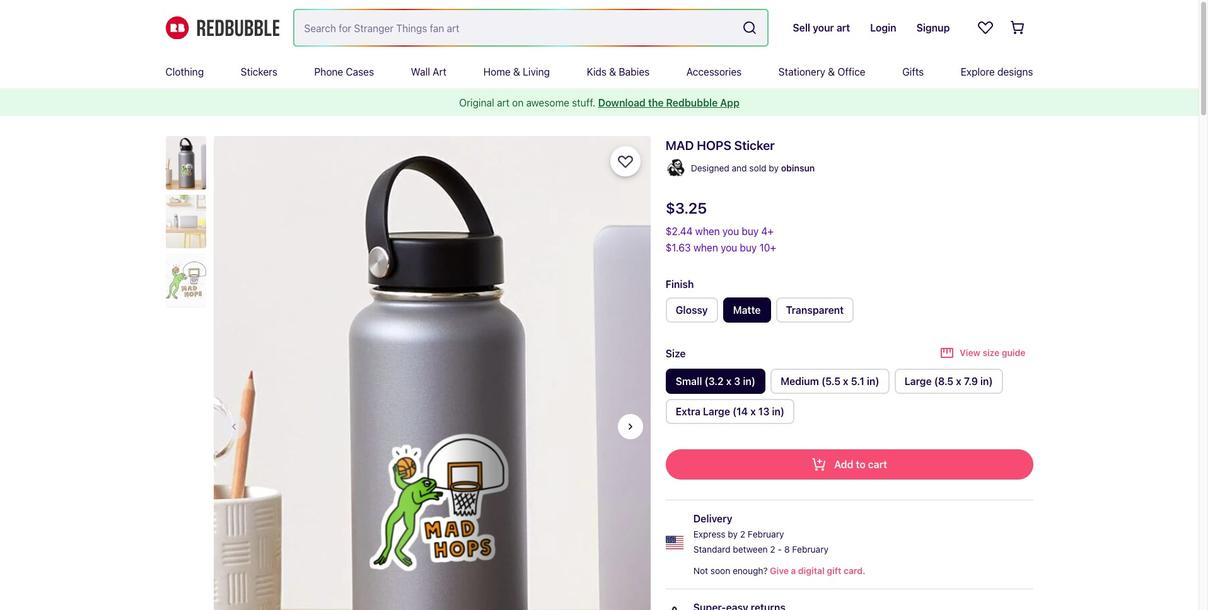 Task type: describe. For each thing, give the bounding box(es) containing it.
& for living
[[513, 66, 520, 78]]

app
[[720, 97, 740, 108]]

home
[[483, 66, 511, 78]]

not
[[694, 566, 708, 576]]

between
[[733, 544, 768, 555]]

redbubble
[[666, 97, 718, 108]]

1 vertical spatial buy
[[740, 242, 757, 254]]

obinsun link
[[781, 161, 815, 176]]

obinsun
[[781, 163, 815, 173]]

redbubble logo image
[[166, 16, 279, 39]]

stationery & office
[[779, 66, 866, 78]]

cases
[[346, 66, 374, 78]]

0 horizontal spatial 2
[[740, 529, 745, 540]]

download
[[598, 97, 646, 108]]

not soon enough? give a digital gift card.
[[694, 566, 866, 576]]

gift
[[827, 566, 842, 576]]

a
[[791, 566, 796, 576]]

wall art link
[[411, 55, 447, 88]]

mad hops sticker
[[666, 138, 775, 153]]

8
[[784, 544, 790, 555]]

designed and sold by obinsun
[[691, 163, 815, 173]]

give a digital gift card. link
[[768, 564, 866, 579]]

menu bar containing clothing
[[166, 55, 1033, 88]]

finish option group
[[666, 298, 1033, 328]]

the
[[648, 97, 664, 108]]

office
[[838, 66, 866, 78]]

stationery
[[779, 66, 826, 78]]

clothing link
[[166, 55, 204, 88]]

by inside 'delivery express by 2 february standard between 2 - 8 february'
[[728, 529, 738, 540]]

$3.25
[[666, 199, 707, 217]]

size option group
[[666, 369, 1033, 429]]

living
[[523, 66, 550, 78]]

original art on awesome stuff. download the redbubble app
[[459, 97, 740, 108]]

explore designs
[[961, 66, 1033, 78]]

delivery
[[694, 513, 733, 525]]

hops
[[697, 138, 732, 153]]

give
[[770, 566, 789, 576]]

express
[[694, 529, 726, 540]]

0 vertical spatial when
[[695, 226, 720, 237]]

kids
[[587, 66, 607, 78]]

finish
[[666, 279, 694, 290]]

enough?
[[733, 566, 768, 576]]

accessories
[[687, 66, 742, 78]]

clothing
[[166, 66, 204, 78]]

stickers link
[[241, 55, 277, 88]]

$1.63
[[666, 242, 691, 254]]

home & living link
[[483, 55, 550, 88]]

& for office
[[828, 66, 835, 78]]

delivery express by 2 february standard between 2 - 8 february
[[694, 513, 829, 555]]

awesome
[[526, 97, 569, 108]]

explore
[[961, 66, 995, 78]]



Task type: locate. For each thing, give the bounding box(es) containing it.
by right sold
[[769, 163, 779, 173]]

0 vertical spatial february
[[748, 529, 784, 540]]

1 horizontal spatial &
[[609, 66, 616, 78]]

1 vertical spatial you
[[721, 242, 737, 254]]

flag of us image
[[666, 534, 683, 552]]

1 vertical spatial when
[[694, 242, 718, 254]]

1 horizontal spatial february
[[792, 544, 829, 555]]

wall
[[411, 66, 430, 78]]

0 vertical spatial you
[[723, 226, 739, 237]]

when right $2.44
[[695, 226, 720, 237]]

1 vertical spatial 2
[[770, 544, 776, 555]]

sold
[[749, 163, 767, 173]]

stationery & office link
[[779, 55, 866, 88]]

gifts link
[[903, 55, 924, 88]]

2 up between
[[740, 529, 745, 540]]

wall art
[[411, 66, 447, 78]]

4+
[[761, 226, 774, 237]]

0 vertical spatial 2
[[740, 529, 745, 540]]

0 horizontal spatial &
[[513, 66, 520, 78]]

sticker
[[734, 138, 775, 153]]

&
[[513, 66, 520, 78], [609, 66, 616, 78], [828, 66, 835, 78]]

on
[[512, 97, 524, 108]]

digital
[[798, 566, 825, 576]]

buy left 10+
[[740, 242, 757, 254]]

1 horizontal spatial 2
[[770, 544, 776, 555]]

february up digital
[[792, 544, 829, 555]]

1 vertical spatial by
[[728, 529, 738, 540]]

gifts
[[903, 66, 924, 78]]

size
[[666, 348, 686, 359]]

menu bar
[[166, 55, 1033, 88]]

art
[[497, 97, 510, 108]]

image 1 of 3 group
[[213, 136, 651, 610]]

1 vertical spatial february
[[792, 544, 829, 555]]

phone
[[314, 66, 343, 78]]

card.
[[844, 566, 866, 576]]

None radio
[[776, 298, 854, 323], [895, 369, 1003, 394], [666, 399, 795, 424], [776, 298, 854, 323], [895, 369, 1003, 394], [666, 399, 795, 424]]

0 horizontal spatial by
[[728, 529, 738, 540]]

february up -
[[748, 529, 784, 540]]

0 horizontal spatial february
[[748, 529, 784, 540]]

& left living
[[513, 66, 520, 78]]

you left 10+
[[721, 242, 737, 254]]

& inside "link"
[[513, 66, 520, 78]]

when right $1.63 at the right of page
[[694, 242, 718, 254]]

buy
[[742, 226, 759, 237], [740, 242, 757, 254]]

kids & babies
[[587, 66, 650, 78]]

1 horizontal spatial by
[[769, 163, 779, 173]]

by up between
[[728, 529, 738, 540]]

designs
[[998, 66, 1033, 78]]

art
[[433, 66, 447, 78]]

-
[[778, 544, 782, 555]]

kids & babies link
[[587, 55, 650, 88]]

buy left the 4+ on the top right
[[742, 226, 759, 237]]

& for babies
[[609, 66, 616, 78]]

and
[[732, 163, 747, 173]]

accessories link
[[687, 55, 742, 88]]

2
[[740, 529, 745, 540], [770, 544, 776, 555]]

$2.44 when you buy 4+ $1.63 when you buy 10+
[[666, 226, 776, 254]]

3 & from the left
[[828, 66, 835, 78]]

designed
[[691, 163, 730, 173]]

mad
[[666, 138, 694, 153]]

soon
[[711, 566, 730, 576]]

Search term search field
[[294, 10, 737, 45]]

explore designs link
[[961, 55, 1033, 88]]

february
[[748, 529, 784, 540], [792, 544, 829, 555]]

2 & from the left
[[609, 66, 616, 78]]

original
[[459, 97, 494, 108]]

2 left -
[[770, 544, 776, 555]]

0 vertical spatial buy
[[742, 226, 759, 237]]

home & living
[[483, 66, 550, 78]]

you
[[723, 226, 739, 237], [721, 242, 737, 254]]

download the redbubble app link
[[598, 97, 740, 108]]

None radio
[[666, 298, 718, 323], [723, 298, 771, 323], [666, 369, 766, 394], [771, 369, 890, 394], [666, 298, 718, 323], [723, 298, 771, 323], [666, 369, 766, 394], [771, 369, 890, 394]]

0 vertical spatial by
[[769, 163, 779, 173]]

phone cases
[[314, 66, 374, 78]]

10+
[[760, 242, 776, 254]]

None field
[[294, 10, 768, 45]]

stuff.
[[572, 97, 596, 108]]

& right kids
[[609, 66, 616, 78]]

by
[[769, 163, 779, 173], [728, 529, 738, 540]]

stickers
[[241, 66, 277, 78]]

when
[[695, 226, 720, 237], [694, 242, 718, 254]]

$2.44
[[666, 226, 693, 237]]

phone cases link
[[314, 55, 374, 88]]

& left office
[[828, 66, 835, 78]]

you left the 4+ on the top right
[[723, 226, 739, 237]]

1 & from the left
[[513, 66, 520, 78]]

standard
[[694, 544, 731, 555]]

babies
[[619, 66, 650, 78]]

2 horizontal spatial &
[[828, 66, 835, 78]]



Task type: vqa. For each thing, say whether or not it's contained in the screenshot.
Redbubble logo
yes



